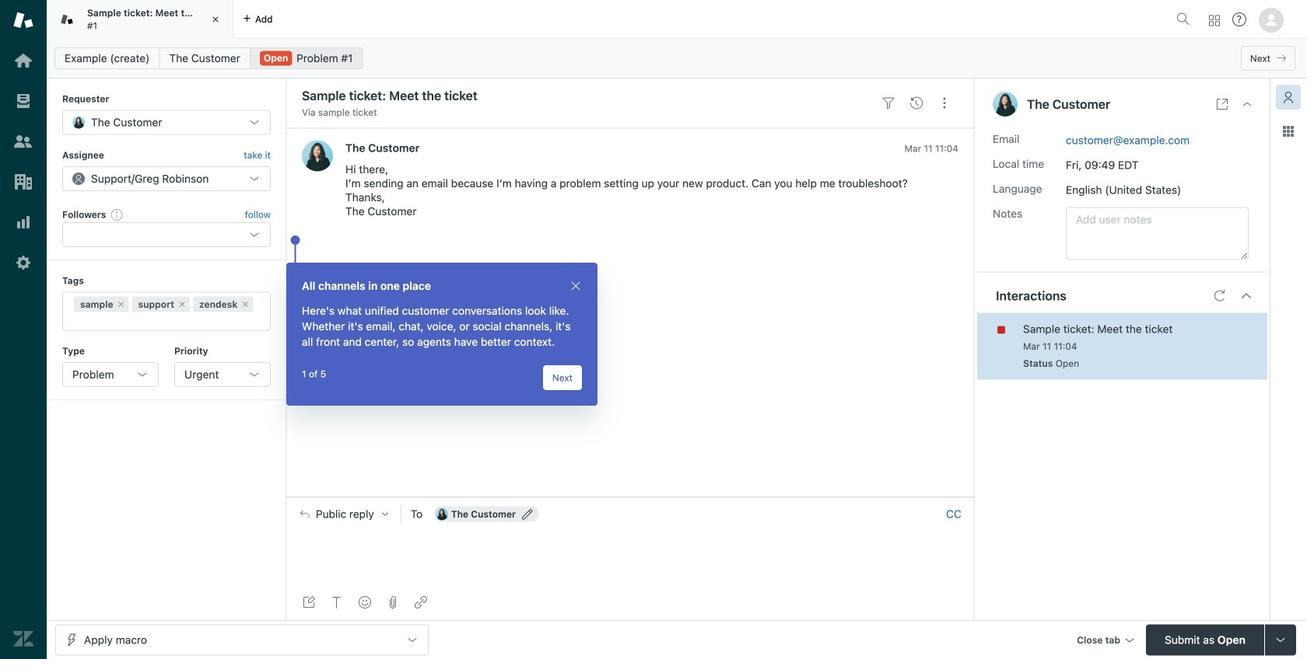 Task type: locate. For each thing, give the bounding box(es) containing it.
admin image
[[13, 253, 33, 273]]

tab
[[47, 0, 233, 39]]

0 vertical spatial close image
[[208, 12, 223, 27]]

Add user notes text field
[[1066, 207, 1249, 260]]

1 vertical spatial close image
[[1241, 98, 1254, 110]]

avatar image
[[302, 140, 333, 172]]

customer@example.com image
[[436, 509, 448, 521]]

close image
[[570, 280, 582, 293]]

zendesk support image
[[13, 10, 33, 30]]

add attachment image
[[387, 597, 399, 609]]

view more details image
[[1216, 98, 1229, 110]]

close image
[[208, 12, 223, 27], [1241, 98, 1254, 110]]

customer context image
[[1282, 91, 1295, 103]]

Mar 11 11:04 text field
[[1023, 341, 1077, 352]]

views image
[[13, 91, 33, 111]]

reporting image
[[13, 212, 33, 233]]

main element
[[0, 0, 47, 660]]

0 horizontal spatial close image
[[208, 12, 223, 27]]

events image
[[910, 97, 923, 109]]

zendesk products image
[[1209, 15, 1220, 26]]

dialog
[[286, 263, 598, 406]]



Task type: describe. For each thing, give the bounding box(es) containing it.
zendesk image
[[13, 629, 33, 650]]

secondary element
[[47, 43, 1307, 74]]

format text image
[[331, 597, 343, 609]]

1 horizontal spatial close image
[[1241, 98, 1254, 110]]

insert emojis image
[[359, 597, 371, 609]]

customers image
[[13, 132, 33, 152]]

get help image
[[1233, 12, 1247, 26]]

organizations image
[[13, 172, 33, 192]]

close image inside tabs tab list
[[208, 12, 223, 27]]

draft mode image
[[303, 597, 315, 609]]

Mar 11 11:04 text field
[[905, 143, 959, 154]]

Subject field
[[299, 86, 871, 105]]

user image
[[993, 92, 1018, 117]]

get started image
[[13, 51, 33, 71]]

apps image
[[1282, 125, 1295, 138]]

tabs tab list
[[47, 0, 1170, 39]]

add link (cmd k) image
[[415, 597, 427, 609]]

edit user image
[[522, 509, 533, 520]]



Task type: vqa. For each thing, say whether or not it's contained in the screenshot.
tab list
no



